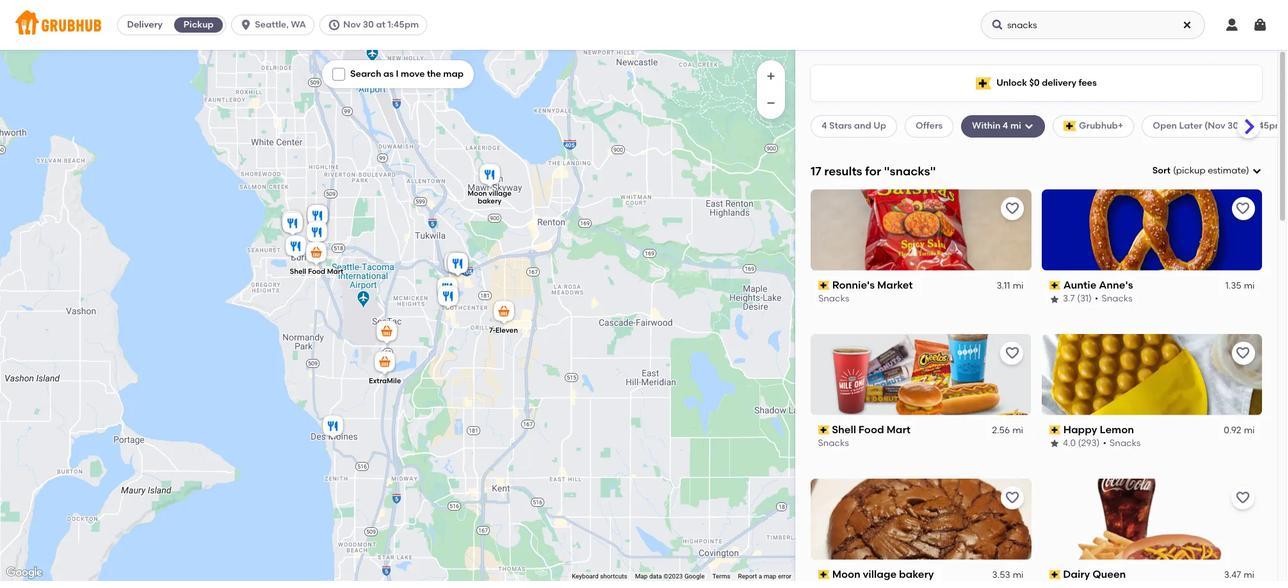 Task type: locate. For each thing, give the bounding box(es) containing it.
• for anne's
[[1095, 294, 1098, 304]]

1 vertical spatial 30
[[1228, 121, 1239, 131]]

1 horizontal spatial •
[[1103, 438, 1106, 449]]

• snacks
[[1095, 294, 1132, 304], [1103, 438, 1141, 449]]

0 vertical spatial • snacks
[[1095, 294, 1132, 304]]

0 horizontal spatial food
[[308, 267, 325, 276]]

0 horizontal spatial map
[[443, 69, 464, 79]]

search
[[350, 69, 381, 79]]

• snacks down anne's
[[1095, 294, 1132, 304]]

0 vertical spatial moon village bakery
[[468, 189, 512, 205]]

grubhub plus flag logo image for grubhub+
[[1064, 121, 1077, 132]]

save this restaurant image
[[1005, 346, 1020, 361], [1005, 490, 1020, 506], [1235, 490, 1251, 506]]

svg image
[[1225, 17, 1240, 33], [328, 19, 341, 31], [991, 19, 1004, 31], [1024, 121, 1034, 132]]

1 star icon image from the top
[[1049, 294, 1060, 305]]

1 horizontal spatial food
[[859, 424, 885, 436]]

7 eleven image
[[491, 299, 517, 327]]

(
[[1173, 165, 1176, 176]]

grubhub plus flag logo image left grubhub+
[[1064, 121, 1077, 132]]

1 vertical spatial moon village bakery
[[832, 568, 934, 581]]

1:45pm)
[[1253, 121, 1287, 131]]

bakery down the moon village bakery logo
[[899, 568, 934, 581]]

wa
[[291, 19, 306, 30]]

mi for moon village bakery
[[1013, 570, 1024, 581]]

1 vertical spatial grubhub plus flag logo image
[[1064, 121, 1077, 132]]

bakery inside map region
[[478, 197, 502, 205]]

open
[[1153, 121, 1177, 131]]

1 vertical spatial mart
[[887, 424, 911, 436]]

moon
[[468, 189, 487, 198], [832, 568, 861, 581]]

as
[[383, 69, 394, 79]]

dairy queen
[[1063, 568, 1126, 581]]

2 4 from the left
[[1003, 121, 1008, 131]]

mi right "3.11" on the right of the page
[[1013, 281, 1024, 291]]

0 vertical spatial bakery
[[478, 197, 502, 205]]

ronnie's market logo image
[[811, 189, 1031, 271]]

mart down shell food mart logo
[[887, 424, 911, 436]]

mart inside map region
[[327, 267, 344, 276]]

antojitos michalisco 1st ave image
[[305, 203, 330, 231]]

village
[[489, 189, 512, 198], [863, 568, 897, 581]]

4.0
[[1063, 438, 1076, 449]]

star icon image for happy lemon
[[1049, 439, 1060, 449]]

1 vertical spatial •
[[1103, 438, 1106, 449]]

• snacks for lemon
[[1103, 438, 1141, 449]]

30 right (nov
[[1228, 121, 1239, 131]]

pierro bakery image
[[304, 220, 330, 248]]

0 vertical spatial star icon image
[[1049, 294, 1060, 305]]

save this restaurant button
[[1001, 197, 1024, 220], [1232, 197, 1255, 220], [1001, 342, 1024, 365], [1232, 342, 1255, 365], [1001, 486, 1024, 510], [1232, 486, 1255, 510]]

0 horizontal spatial shell
[[290, 267, 306, 276]]

1 vertical spatial food
[[859, 424, 885, 436]]

at left 1:45pm)
[[1241, 121, 1250, 131]]

1 vertical spatial • snacks
[[1103, 438, 1141, 449]]

1 vertical spatial shell food mart
[[832, 424, 911, 436]]

mi right 2.56
[[1013, 425, 1024, 436]]

0 horizontal spatial •
[[1095, 294, 1098, 304]]

(nov
[[1205, 121, 1226, 131]]

grubhub plus flag logo image
[[976, 77, 992, 89], [1064, 121, 1077, 132]]

map
[[443, 69, 464, 79], [764, 573, 777, 580]]

1 horizontal spatial village
[[863, 568, 897, 581]]

30
[[363, 19, 374, 30], [1228, 121, 1239, 131]]

dairy
[[1063, 568, 1090, 581]]

4 left 'stars'
[[822, 121, 827, 131]]

subscription pass image
[[1049, 281, 1061, 290], [818, 426, 830, 435], [1049, 426, 1061, 435], [818, 571, 830, 580], [1049, 571, 1061, 580]]

30 right nov
[[363, 19, 374, 30]]

mi right the 3.47
[[1244, 570, 1255, 581]]

google image
[[3, 565, 45, 582]]

shell inside map region
[[290, 267, 306, 276]]

17 results for "snacks"
[[811, 164, 936, 178]]

subscription pass image for moon village bakery
[[818, 571, 830, 580]]

subscription pass image
[[818, 281, 830, 290]]

1.35 mi
[[1225, 281, 1255, 291]]

0 vertical spatial at
[[376, 19, 386, 30]]

0 vertical spatial 30
[[363, 19, 374, 30]]

1 vertical spatial map
[[764, 573, 777, 580]]

moon village bakery image
[[477, 162, 503, 190]]

1 horizontal spatial mart
[[887, 424, 911, 436]]

star icon image left 4.0
[[1049, 439, 1060, 449]]

seattle,
[[255, 19, 289, 30]]

svg image
[[1253, 17, 1268, 33], [240, 19, 252, 31], [1182, 20, 1193, 30], [1252, 166, 1262, 176]]

dairy queen image
[[279, 209, 305, 237]]

star icon image
[[1049, 294, 1060, 305], [1049, 439, 1060, 449]]

7-eleven
[[489, 327, 518, 335]]

seattle, wa
[[255, 19, 306, 30]]

ronnie's market image
[[283, 234, 309, 262]]

1 horizontal spatial grubhub plus flag logo image
[[1064, 121, 1077, 132]]

1 vertical spatial shell
[[832, 424, 857, 436]]

• for lemon
[[1103, 438, 1106, 449]]

mi for happy lemon
[[1244, 425, 1255, 436]]

map region
[[0, 0, 954, 582]]

food inside map region
[[308, 267, 325, 276]]

mi for auntie anne's
[[1244, 281, 1255, 291]]

1 horizontal spatial bakery
[[899, 568, 934, 581]]

• down happy lemon
[[1103, 438, 1106, 449]]

0 vertical spatial shell food mart
[[290, 267, 344, 276]]

0 horizontal spatial village
[[489, 189, 512, 198]]

bakery down moon village bakery "image"
[[478, 197, 502, 205]]

0 vertical spatial shell
[[290, 267, 306, 276]]

open later (nov 30 at 1:45pm)
[[1153, 121, 1287, 131]]

0 horizontal spatial moon village bakery
[[468, 189, 512, 205]]

save this restaurant image inside button
[[1005, 346, 1020, 361]]

subscription pass image for happy lemon
[[1049, 426, 1061, 435]]

star icon image left 3.7
[[1049, 294, 1060, 305]]

grubhub plus flag logo image left unlock
[[976, 77, 992, 89]]

save this restaurant button for ronnie's market
[[1001, 197, 1024, 220]]

4 right within
[[1003, 121, 1008, 131]]

at inside the nov 30 at 1:45pm button
[[376, 19, 386, 30]]

sea tac marathon image
[[374, 319, 400, 347]]

0 horizontal spatial grubhub plus flag logo image
[[976, 77, 992, 89]]

0 vertical spatial •
[[1095, 294, 1098, 304]]

map
[[635, 573, 648, 580]]

offers
[[916, 121, 943, 131]]

0 vertical spatial mart
[[327, 267, 344, 276]]

1 horizontal spatial moon village bakery
[[832, 568, 934, 581]]

0 vertical spatial moon
[[468, 189, 487, 198]]

subscription pass image for dairy queen
[[1049, 571, 1061, 580]]

Search for food, convenience, alcohol... search field
[[981, 11, 1205, 39]]

map right "the"
[[443, 69, 464, 79]]

0 horizontal spatial at
[[376, 19, 386, 30]]

4
[[822, 121, 827, 131], [1003, 121, 1008, 131]]

1 vertical spatial bakery
[[899, 568, 934, 581]]

©2023
[[664, 573, 683, 580]]

grubhub+
[[1079, 121, 1124, 131]]

report
[[738, 573, 757, 580]]

mawadda cafe image
[[305, 203, 330, 231]]

jamba image
[[442, 250, 468, 279]]

snacks
[[818, 294, 849, 304], [1102, 294, 1132, 304], [818, 438, 849, 449], [1110, 438, 1141, 449]]

estimate
[[1208, 165, 1246, 176]]

happy lemon logo image
[[1042, 334, 1262, 415]]

map right a
[[764, 573, 777, 580]]

0 horizontal spatial bakery
[[478, 197, 502, 205]]

bakery
[[478, 197, 502, 205], [899, 568, 934, 581]]

food
[[308, 267, 325, 276], [859, 424, 885, 436]]

0 horizontal spatial mart
[[327, 267, 344, 276]]

terms link
[[713, 573, 730, 580]]

minus icon image
[[765, 97, 778, 110]]

3.47
[[1224, 570, 1241, 581]]

• snacks for anne's
[[1095, 294, 1132, 304]]

mi right 0.92
[[1244, 425, 1255, 436]]

dairy queen logo image
[[1042, 479, 1262, 560]]

queen
[[1093, 568, 1126, 581]]

seattle, wa button
[[231, 15, 320, 35]]

moon village bakery inside map region
[[468, 189, 512, 205]]

save this restaurant button for happy lemon
[[1232, 342, 1255, 365]]

marina market & deli image
[[320, 414, 346, 442]]

happy lemon
[[1063, 424, 1134, 436]]

0 vertical spatial food
[[308, 267, 325, 276]]

mart
[[327, 267, 344, 276], [887, 424, 911, 436]]

save this restaurant image
[[1005, 201, 1020, 216], [1235, 201, 1251, 216], [1235, 346, 1251, 361]]

2.56
[[993, 425, 1010, 436]]

svg image inside seattle, wa 'button'
[[240, 19, 252, 31]]

30 inside the nov 30 at 1:45pm button
[[363, 19, 374, 30]]

the
[[427, 69, 441, 79]]

mi right 3.53 at the bottom right of page
[[1013, 570, 1024, 581]]

tacos el hass image
[[280, 211, 305, 239]]

0 vertical spatial village
[[489, 189, 512, 198]]

village inside map region
[[489, 189, 512, 198]]

0 horizontal spatial 30
[[363, 19, 374, 30]]

1 vertical spatial star icon image
[[1049, 439, 1060, 449]]

0 vertical spatial grubhub plus flag logo image
[[976, 77, 992, 89]]

(293)
[[1078, 438, 1100, 449]]

shortcuts
[[600, 573, 627, 580]]

• snacks down lemon
[[1103, 438, 1141, 449]]

4.0 (293)
[[1063, 438, 1100, 449]]

1 vertical spatial moon
[[832, 568, 861, 581]]

mi right 1.35
[[1244, 281, 1255, 291]]

fees
[[1079, 77, 1097, 88]]

1 horizontal spatial at
[[1241, 121, 1250, 131]]

save this restaurant image for dairy queen
[[1235, 490, 1251, 506]]

data
[[649, 573, 662, 580]]

lemon
[[1100, 424, 1134, 436]]

• right (31)
[[1095, 294, 1098, 304]]

0 horizontal spatial 4
[[822, 121, 827, 131]]

mi for shell food mart
[[1013, 425, 1024, 436]]

royce' washington - westfield southcenter mall image
[[445, 251, 471, 279]]

pickup button
[[172, 15, 226, 35]]

svg image inside the nov 30 at 1:45pm button
[[328, 19, 341, 31]]

0 horizontal spatial shell food mart
[[290, 267, 344, 276]]

3.11 mi
[[997, 281, 1024, 291]]

None field
[[1153, 165, 1262, 178]]

at left 1:45pm on the left top
[[376, 19, 386, 30]]

save this restaurant image for ronnie's market
[[1005, 201, 1020, 216]]

1 horizontal spatial 4
[[1003, 121, 1008, 131]]

0 horizontal spatial moon
[[468, 189, 487, 198]]

save this restaurant image for moon village bakery
[[1005, 490, 1020, 506]]

at
[[376, 19, 386, 30], [1241, 121, 1250, 131]]

2 star icon image from the top
[[1049, 439, 1060, 449]]

mi
[[1011, 121, 1021, 131], [1013, 281, 1024, 291], [1244, 281, 1255, 291], [1013, 425, 1024, 436], [1244, 425, 1255, 436], [1013, 570, 1024, 581], [1244, 570, 1255, 581]]

shell
[[290, 267, 306, 276], [832, 424, 857, 436]]

auntie
[[1063, 279, 1096, 291]]

mart down "pierro bakery" image
[[327, 267, 344, 276]]



Task type: describe. For each thing, give the bounding box(es) containing it.
3.53
[[992, 570, 1010, 581]]

error
[[778, 573, 792, 580]]

3.7 (31)
[[1063, 294, 1092, 304]]

1 horizontal spatial map
[[764, 573, 777, 580]]

1 4 from the left
[[822, 121, 827, 131]]

1:45pm
[[388, 19, 419, 30]]

unlock
[[997, 77, 1027, 88]]

mi right within
[[1011, 121, 1021, 131]]

mi for dairy queen
[[1244, 570, 1255, 581]]

svg image inside field
[[1252, 166, 1262, 176]]

plus icon image
[[765, 70, 778, 83]]

star icon image for auntie anne's
[[1049, 294, 1060, 305]]

sort
[[1153, 165, 1171, 176]]

happy
[[1063, 424, 1097, 436]]

1 horizontal spatial 30
[[1228, 121, 1239, 131]]

terms
[[713, 573, 730, 580]]

mi for ronnie's market
[[1013, 281, 1024, 291]]

auntie anne's image
[[445, 251, 471, 279]]

7-
[[489, 327, 496, 335]]

none field containing sort
[[1153, 165, 1262, 178]]

(31)
[[1077, 294, 1092, 304]]

delivery
[[127, 19, 163, 30]]

nothing bundt cakes image
[[436, 284, 461, 312]]

grubhub plus flag logo image for unlock $0 delivery fees
[[976, 77, 992, 89]]

save this restaurant image for happy lemon
[[1235, 346, 1251, 361]]

later
[[1179, 121, 1203, 131]]

keyboard shortcuts button
[[572, 573, 627, 582]]

moon village bakery logo image
[[811, 479, 1031, 560]]

up
[[874, 121, 886, 131]]

nov 30 at 1:45pm
[[343, 19, 419, 30]]

subscription pass image for auntie anne's
[[1049, 281, 1061, 290]]

1 vertical spatial village
[[863, 568, 897, 581]]

1.35
[[1225, 281, 1241, 291]]

save this restaurant image for auntie anne's
[[1235, 201, 1251, 216]]

17
[[811, 164, 822, 178]]

results
[[824, 164, 862, 178]]

0.92 mi
[[1224, 425, 1255, 436]]

ronnie's
[[832, 279, 875, 291]]

anne's
[[1099, 279, 1133, 291]]

report a map error link
[[738, 573, 792, 580]]

1 vertical spatial at
[[1241, 121, 1250, 131]]

2.56 mi
[[993, 425, 1024, 436]]

and
[[854, 121, 872, 131]]

a
[[759, 573, 762, 580]]

nov
[[343, 19, 361, 30]]

3.11
[[997, 281, 1010, 291]]

within 4 mi
[[972, 121, 1021, 131]]

keyboard
[[572, 573, 599, 580]]

market
[[877, 279, 913, 291]]

search as i move the map
[[350, 69, 464, 79]]

auntie anne's
[[1063, 279, 1133, 291]]

3.7
[[1063, 294, 1075, 304]]

moon inside map region
[[468, 189, 487, 198]]

)
[[1246, 165, 1250, 176]]

extramile
[[369, 377, 401, 386]]

save this restaurant button for shell food mart
[[1001, 342, 1024, 365]]

shell food mart image
[[304, 240, 329, 268]]

pickup
[[184, 19, 214, 30]]

shell food mart logo image
[[811, 334, 1031, 415]]

keyboard shortcuts
[[572, 573, 627, 580]]

save this restaurant button for auntie anne's
[[1232, 197, 1255, 220]]

stars
[[829, 121, 852, 131]]

report a map error
[[738, 573, 792, 580]]

0 vertical spatial map
[[443, 69, 464, 79]]

main navigation navigation
[[0, 0, 1287, 50]]

move
[[401, 69, 425, 79]]

within
[[972, 121, 1001, 131]]

for
[[865, 164, 881, 178]]

sort ( pickup estimate )
[[1153, 165, 1250, 176]]

1 horizontal spatial shell
[[832, 424, 857, 436]]

auntie anne's logo image
[[1042, 189, 1262, 271]]

happy lemon image
[[435, 275, 460, 304]]

3.53 mi
[[992, 570, 1024, 581]]

"snacks"
[[884, 164, 936, 178]]

extramile image
[[372, 350, 398, 378]]

eleven
[[496, 327, 518, 335]]

shell food mart inside map region
[[290, 267, 344, 276]]

pickup
[[1176, 165, 1206, 176]]

ronnie's market
[[832, 279, 913, 291]]

1 horizontal spatial shell food mart
[[832, 424, 911, 436]]

unlock $0 delivery fees
[[997, 77, 1097, 88]]

nov 30 at 1:45pm button
[[320, 15, 432, 35]]

0.92
[[1224, 425, 1241, 436]]

i
[[396, 69, 399, 79]]

$0
[[1029, 77, 1040, 88]]

3.47 mi
[[1224, 570, 1255, 581]]

subscription pass image for shell food mart
[[818, 426, 830, 435]]

4 stars and up
[[822, 121, 886, 131]]

delivery button
[[118, 15, 172, 35]]

map data ©2023 google
[[635, 573, 705, 580]]

google
[[685, 573, 705, 580]]

1 horizontal spatial moon
[[832, 568, 861, 581]]

delivery
[[1042, 77, 1077, 88]]



Task type: vqa. For each thing, say whether or not it's contained in the screenshot.
0.92
yes



